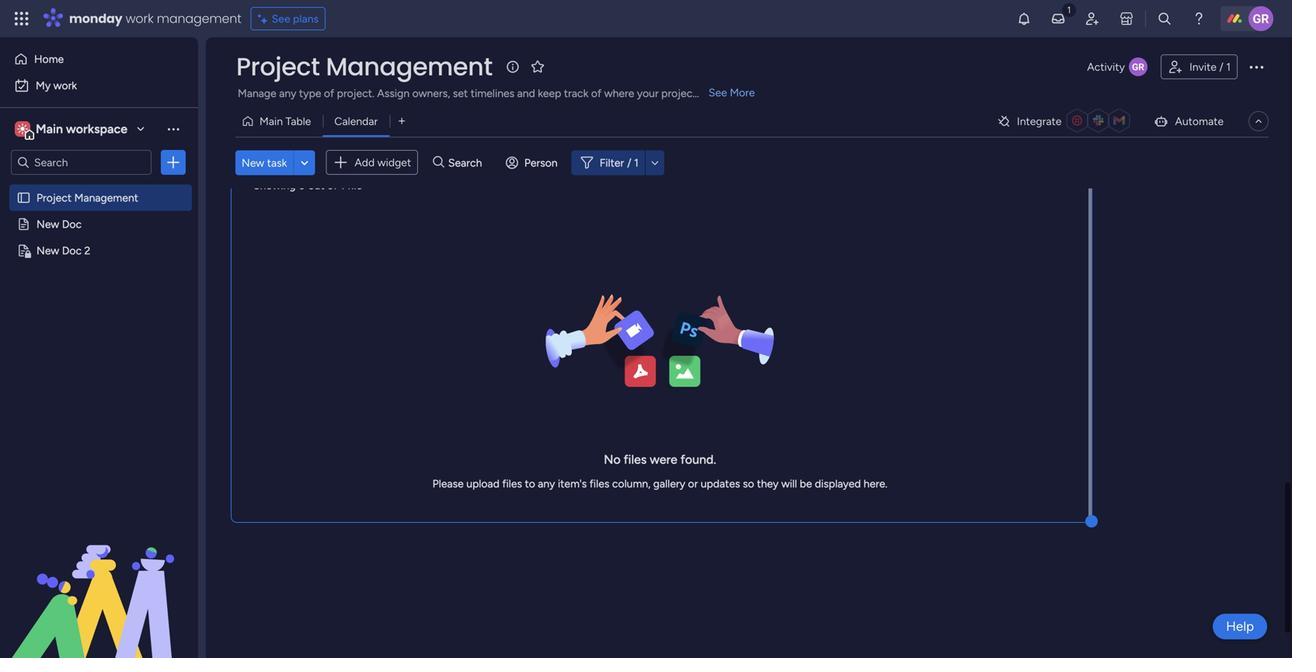 Task type: vqa. For each thing, say whether or not it's contained in the screenshot.
Add widget at left
yes



Task type: locate. For each thing, give the bounding box(es) containing it.
project management inside list box
[[37, 191, 138, 204]]

files left to
[[502, 477, 522, 490]]

filter / 1
[[600, 156, 639, 169]]

new doc 2
[[37, 244, 90, 257]]

where
[[604, 87, 634, 100]]

monday marketplace image
[[1119, 11, 1135, 26]]

project
[[236, 49, 320, 84], [37, 191, 72, 204]]

project up new doc
[[37, 191, 72, 204]]

1 vertical spatial 1
[[634, 156, 639, 169]]

1 vertical spatial project
[[37, 191, 72, 204]]

see plans button
[[251, 7, 326, 30]]

see left more
[[709, 86, 727, 99]]

list box containing project management
[[0, 181, 198, 474]]

calendar
[[334, 115, 378, 128]]

1 right invite
[[1226, 60, 1231, 73]]

0 vertical spatial project
[[236, 49, 320, 84]]

new for new doc 2
[[37, 244, 59, 257]]

0 horizontal spatial work
[[53, 79, 77, 92]]

any left type
[[279, 87, 296, 100]]

work inside option
[[53, 79, 77, 92]]

doc left 2
[[62, 244, 82, 257]]

2 vertical spatial 1
[[340, 179, 345, 192]]

new left "task"
[[242, 156, 264, 169]]

keep
[[538, 87, 561, 100]]

0 horizontal spatial management
[[74, 191, 138, 204]]

showing
[[253, 179, 296, 192]]

track
[[564, 87, 589, 100]]

see left 'plans'
[[272, 12, 290, 25]]

see inside button
[[272, 12, 290, 25]]

0 vertical spatial 1
[[1226, 60, 1231, 73]]

my work option
[[9, 73, 189, 98]]

any
[[279, 87, 296, 100], [538, 477, 555, 490]]

/ right invite
[[1219, 60, 1224, 73]]

project up manage
[[236, 49, 320, 84]]

files
[[624, 452, 647, 467], [502, 477, 522, 490], [590, 477, 610, 490]]

stands.
[[699, 87, 734, 100]]

1 vertical spatial project management
[[37, 191, 138, 204]]

main left the table
[[260, 115, 283, 128]]

column,
[[612, 477, 651, 490]]

1 vertical spatial new
[[37, 218, 59, 231]]

2 horizontal spatial 1
[[1226, 60, 1231, 73]]

1 vertical spatial see
[[709, 86, 727, 99]]

main down my
[[36, 122, 63, 136]]

/
[[1219, 60, 1224, 73], [627, 156, 632, 169]]

task
[[267, 156, 287, 169]]

new inside button
[[242, 156, 264, 169]]

add to favorites image
[[530, 59, 545, 74]]

1 vertical spatial doc
[[62, 244, 82, 257]]

1 vertical spatial work
[[53, 79, 77, 92]]

main inside workspace selection element
[[36, 122, 63, 136]]

0 vertical spatial any
[[279, 87, 296, 100]]

any right to
[[538, 477, 555, 490]]

list box
[[0, 181, 198, 474]]

new right public board icon
[[37, 218, 59, 231]]

1 horizontal spatial files
[[590, 477, 610, 490]]

0 vertical spatial doc
[[62, 218, 82, 231]]

more
[[730, 86, 755, 99]]

1 vertical spatial management
[[74, 191, 138, 204]]

manage any type of project. assign owners, set timelines and keep track of where your project stands.
[[238, 87, 734, 100]]

of right type
[[324, 87, 334, 100]]

new
[[242, 156, 264, 169], [37, 218, 59, 231], [37, 244, 59, 257]]

my
[[36, 79, 51, 92]]

see
[[272, 12, 290, 25], [709, 86, 727, 99]]

new task button
[[235, 150, 293, 175]]

new for new doc
[[37, 218, 59, 231]]

main for main workspace
[[36, 122, 63, 136]]

see for see more
[[709, 86, 727, 99]]

files right no
[[624, 452, 647, 467]]

see more
[[709, 86, 755, 99]]

help image
[[1191, 11, 1207, 26]]

project management up project.
[[236, 49, 493, 84]]

private board image
[[16, 243, 31, 258]]

project management
[[236, 49, 493, 84], [37, 191, 138, 204]]

see for see plans
[[272, 12, 290, 25]]

displayed
[[815, 477, 861, 490]]

0 horizontal spatial main
[[36, 122, 63, 136]]

see more link
[[707, 85, 757, 100]]

found.
[[681, 452, 716, 467]]

v2 search image
[[433, 154, 444, 171]]

1 horizontal spatial 1
[[634, 156, 639, 169]]

1 horizontal spatial any
[[538, 477, 555, 490]]

invite members image
[[1085, 11, 1100, 26]]

integrate
[[1017, 115, 1062, 128]]

1 inside 'invite / 1' 'button'
[[1226, 60, 1231, 73]]

2 vertical spatial new
[[37, 244, 59, 257]]

management
[[326, 49, 493, 84], [74, 191, 138, 204]]

1 horizontal spatial main
[[260, 115, 283, 128]]

1 vertical spatial /
[[627, 156, 632, 169]]

select product image
[[14, 11, 30, 26]]

add widget button
[[326, 150, 418, 175]]

workspace image
[[15, 120, 30, 138], [17, 120, 28, 138]]

work right my
[[53, 79, 77, 92]]

0 horizontal spatial see
[[272, 12, 290, 25]]

new right private board icon
[[37, 244, 59, 257]]

option
[[0, 184, 198, 187]]

0 vertical spatial new
[[242, 156, 264, 169]]

add
[[355, 156, 375, 169]]

1 doc from the top
[[62, 218, 82, 231]]

doc for new doc 2
[[62, 244, 82, 257]]

0 vertical spatial see
[[272, 12, 290, 25]]

files right item's
[[590, 477, 610, 490]]

0 horizontal spatial project management
[[37, 191, 138, 204]]

1
[[1226, 60, 1231, 73], [634, 156, 639, 169], [340, 179, 345, 192]]

1 horizontal spatial work
[[126, 10, 154, 27]]

Search field
[[444, 152, 491, 173]]

manage
[[238, 87, 276, 100]]

0 vertical spatial project management
[[236, 49, 493, 84]]

my work link
[[9, 73, 189, 98]]

type
[[299, 87, 321, 100]]

so
[[743, 477, 754, 490]]

Project Management field
[[232, 49, 496, 84]]

main table button
[[235, 109, 323, 134]]

work
[[126, 10, 154, 27], [53, 79, 77, 92]]

1 vertical spatial any
[[538, 477, 555, 490]]

1 left 'arrow down' icon
[[634, 156, 639, 169]]

new for new task
[[242, 156, 264, 169]]

1 horizontal spatial /
[[1219, 60, 1224, 73]]

0 vertical spatial work
[[126, 10, 154, 27]]

1 horizontal spatial project management
[[236, 49, 493, 84]]

0 horizontal spatial 1
[[340, 179, 345, 192]]

main
[[260, 115, 283, 128], [36, 122, 63, 136]]

your
[[637, 87, 659, 100]]

/ right filter
[[627, 156, 632, 169]]

work right monday
[[126, 10, 154, 27]]

monday
[[69, 10, 122, 27]]

of right out
[[327, 179, 338, 192]]

of
[[324, 87, 334, 100], [591, 87, 602, 100], [327, 179, 338, 192]]

1 for invite / 1
[[1226, 60, 1231, 73]]

2 doc from the top
[[62, 244, 82, 257]]

file
[[347, 179, 362, 192]]

/ inside 'invite / 1' 'button'
[[1219, 60, 1224, 73]]

workspace options image
[[166, 121, 181, 137]]

project inside list box
[[37, 191, 72, 204]]

filter
[[600, 156, 624, 169]]

workspace
[[66, 122, 127, 136]]

and
[[517, 87, 535, 100]]

0 horizontal spatial /
[[627, 156, 632, 169]]

table
[[286, 115, 311, 128]]

project.
[[337, 87, 375, 100]]

project management down search in workspace field
[[37, 191, 138, 204]]

project
[[661, 87, 697, 100]]

doc up new doc 2
[[62, 218, 82, 231]]

updates
[[701, 477, 740, 490]]

0 vertical spatial /
[[1219, 60, 1224, 73]]

activity
[[1087, 60, 1125, 73]]

work for monday
[[126, 10, 154, 27]]

search everything image
[[1157, 11, 1173, 26]]

management up the assign
[[326, 49, 493, 84]]

2 workspace image from the left
[[17, 120, 28, 138]]

management down search in workspace field
[[74, 191, 138, 204]]

lottie animation image
[[0, 501, 198, 658]]

0 horizontal spatial project
[[37, 191, 72, 204]]

here.
[[864, 477, 888, 490]]

greg robinson image
[[1249, 6, 1274, 31]]

0 vertical spatial management
[[326, 49, 493, 84]]

1 horizontal spatial see
[[709, 86, 727, 99]]

1 left the file
[[340, 179, 345, 192]]

activity button
[[1081, 54, 1155, 79]]

doc
[[62, 218, 82, 231], [62, 244, 82, 257]]



Task type: describe. For each thing, give the bounding box(es) containing it.
1 horizontal spatial project
[[236, 49, 320, 84]]

of right track
[[591, 87, 602, 100]]

showing 0 out of 1 file
[[253, 179, 362, 192]]

person button
[[500, 150, 567, 175]]

public board image
[[16, 217, 31, 232]]

automate button
[[1147, 109, 1230, 134]]

be
[[800, 477, 812, 490]]

automate
[[1175, 115, 1224, 128]]

Search in workspace field
[[33, 153, 130, 171]]

timelines
[[471, 87, 515, 100]]

monday work management
[[69, 10, 241, 27]]

new doc
[[37, 218, 82, 231]]

owners,
[[412, 87, 450, 100]]

main workspace
[[36, 122, 127, 136]]

lottie animation element
[[0, 501, 198, 658]]

/ for invite
[[1219, 60, 1224, 73]]

doc for new doc
[[62, 218, 82, 231]]

set
[[453, 87, 468, 100]]

0 horizontal spatial any
[[279, 87, 296, 100]]

notifications image
[[1016, 11, 1032, 26]]

main for main table
[[260, 115, 283, 128]]

1 workspace image from the left
[[15, 120, 30, 138]]

my work
[[36, 79, 77, 92]]

help button
[[1213, 614, 1267, 640]]

out
[[308, 179, 325, 192]]

options image
[[166, 155, 181, 170]]

or
[[688, 477, 698, 490]]

home
[[34, 52, 64, 66]]

1 for filter / 1
[[634, 156, 639, 169]]

please upload files to any item's files column, gallery or updates so they will be displayed here.
[[433, 477, 888, 490]]

invite
[[1190, 60, 1217, 73]]

collapse board header image
[[1253, 115, 1265, 127]]

options image
[[1247, 58, 1266, 76]]

they
[[757, 477, 779, 490]]

home option
[[9, 47, 189, 71]]

0 horizontal spatial files
[[502, 477, 522, 490]]

no files were found.
[[604, 452, 716, 467]]

main workspace button
[[11, 116, 152, 142]]

upload
[[466, 477, 500, 490]]

1 horizontal spatial management
[[326, 49, 493, 84]]

show board description image
[[503, 59, 522, 75]]

management
[[157, 10, 241, 27]]

integrate button
[[991, 105, 1141, 138]]

angle down image
[[301, 157, 308, 168]]

person
[[524, 156, 558, 169]]

management inside list box
[[74, 191, 138, 204]]

to
[[525, 477, 535, 490]]

invite / 1 button
[[1161, 54, 1238, 79]]

widget
[[377, 156, 411, 169]]

no
[[604, 452, 621, 467]]

main table
[[260, 115, 311, 128]]

of for file
[[327, 179, 338, 192]]

assign
[[377, 87, 410, 100]]

invite / 1
[[1190, 60, 1231, 73]]

1 image
[[1062, 1, 1076, 18]]

were
[[650, 452, 678, 467]]

add widget
[[355, 156, 411, 169]]

work for my
[[53, 79, 77, 92]]

public board image
[[16, 190, 31, 205]]

please
[[433, 477, 464, 490]]

2
[[84, 244, 90, 257]]

item's
[[558, 477, 587, 490]]

will
[[781, 477, 797, 490]]

new task
[[242, 156, 287, 169]]

home link
[[9, 47, 189, 71]]

add view image
[[399, 116, 405, 127]]

help
[[1226, 619, 1254, 634]]

/ for filter
[[627, 156, 632, 169]]

0
[[298, 179, 305, 192]]

plans
[[293, 12, 319, 25]]

calendar button
[[323, 109, 390, 134]]

of for assign
[[324, 87, 334, 100]]

workspace selection element
[[15, 120, 130, 140]]

update feed image
[[1051, 11, 1066, 26]]

gallery
[[653, 477, 685, 490]]

arrow down image
[[646, 153, 664, 172]]

2 horizontal spatial files
[[624, 452, 647, 467]]

see plans
[[272, 12, 319, 25]]



